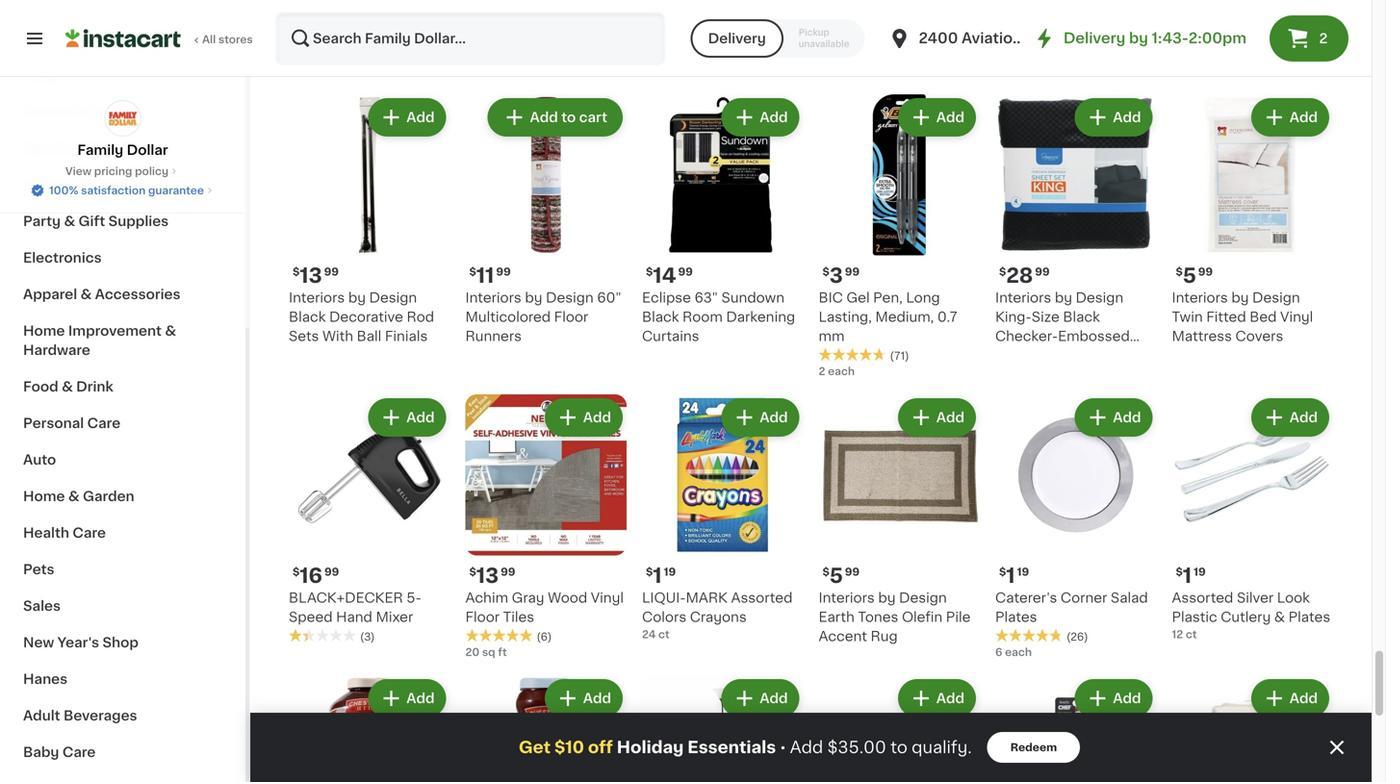 Task type: vqa. For each thing, say whether or not it's contained in the screenshot.
stock for 44
no



Task type: locate. For each thing, give the bounding box(es) containing it.
vinyl
[[1281, 311, 1314, 324], [591, 592, 624, 605]]

$ 1 19 for assorted silver look plastic cutlery & plates
[[1176, 566, 1206, 586]]

2 1 from the left
[[1007, 566, 1016, 586]]

1 horizontal spatial 19
[[1017, 567, 1030, 578]]

by up decorative
[[348, 291, 366, 305]]

19 up liqui-
[[664, 567, 676, 578]]

13 for achim
[[477, 566, 499, 586]]

99 inside $ 14 99
[[678, 267, 693, 277]]

0 horizontal spatial 19
[[664, 567, 676, 578]]

instacart logo image
[[65, 27, 181, 50]]

1 19 from the left
[[664, 567, 676, 578]]

$ up eclipse
[[646, 267, 653, 277]]

$ up bic
[[823, 267, 830, 277]]

$ 1 19 up liqui-
[[646, 566, 676, 586]]

13
[[300, 266, 322, 286], [477, 566, 499, 586]]

5 up earth
[[830, 566, 843, 586]]

$ 13 99 up interiors by design black decorative rod sets with ball finials
[[293, 266, 339, 286]]

0 vertical spatial baby
[[23, 68, 59, 82]]

13 up sets
[[300, 266, 322, 286]]

1 horizontal spatial to
[[891, 740, 908, 756]]

2400 aviation dr button
[[888, 12, 1044, 65]]

home & garden link
[[12, 479, 234, 515]]

product group containing 28
[[996, 94, 1157, 363]]

$ 5 99 up earth
[[823, 566, 860, 586]]

plates
[[996, 611, 1038, 624], [1289, 611, 1331, 624]]

1 vertical spatial 13
[[477, 566, 499, 586]]

3
[[830, 266, 843, 286]]

interiors inside interiors by design black decorative rod sets with ball finials
[[289, 291, 345, 305]]

design left 60"
[[546, 291, 594, 305]]

1 horizontal spatial 10
[[1172, 43, 1184, 53]]

by inside "interiors by design king-size black checker-embossed sheet sets, 4 pc."
[[1055, 291, 1073, 305]]

assorted up crayons
[[731, 592, 793, 605]]

tones
[[858, 611, 899, 624]]

$ for liqui-mark assorted colors crayons
[[646, 567, 653, 578]]

& down accessories
[[165, 325, 176, 338]]

interiors up "king-"
[[996, 291, 1052, 305]]

(3)
[[360, 632, 375, 643]]

2 baby from the top
[[23, 746, 59, 760]]

& left garden
[[68, 490, 80, 504]]

99 right 3
[[845, 267, 860, 277]]

delivery right oz at top
[[708, 32, 766, 45]]

99 right 16
[[325, 567, 339, 578]]

0 horizontal spatial assorted
[[731, 592, 793, 605]]

10 oz button
[[642, 0, 804, 37]]

2 plates from the left
[[1289, 611, 1331, 624]]

$ 5 99 up twin
[[1176, 266, 1213, 286]]

add inside add to cart button
[[530, 111, 558, 124]]

2 for 2 each
[[819, 366, 826, 377]]

0 horizontal spatial floor
[[466, 611, 500, 624]]

99 inside $ 11 99
[[496, 267, 511, 277]]

$ up plastic
[[1176, 567, 1183, 578]]

1 home from the top
[[23, 325, 65, 338]]

covers
[[1236, 330, 1284, 343]]

interiors inside "interiors by design king-size black checker-embossed sheet sets, 4 pc."
[[996, 291, 1052, 305]]

ct inside assorted silver look plastic cutlery & plates 12 ct
[[1186, 630, 1197, 640]]

10 ct button
[[1172, 0, 1334, 79]]

1 vertical spatial floor
[[466, 611, 500, 624]]

3 1 from the left
[[1183, 566, 1192, 586]]

design up embossed
[[1076, 291, 1124, 305]]

& down look
[[1275, 611, 1286, 624]]

interiors inside interiors by design 60" multicolored floor runners
[[466, 291, 522, 305]]

1 vertical spatial 10
[[1172, 43, 1184, 53]]

2 horizontal spatial $ 1 19
[[1176, 566, 1206, 586]]

size
[[1032, 311, 1060, 324]]

design up bed
[[1253, 291, 1301, 305]]

delivery inside delivery by 1:43-2:00pm link
[[1064, 31, 1126, 45]]

0.7
[[938, 311, 958, 324]]

office & craft link
[[12, 93, 234, 130]]

kitchen supplies
[[23, 178, 141, 192]]

sundown
[[722, 291, 785, 305]]

3 $ 1 19 from the left
[[1176, 566, 1206, 586]]

baby down adult
[[23, 746, 59, 760]]

5 up twin
[[1183, 266, 1197, 286]]

auto link
[[12, 442, 234, 479]]

3 19 from the left
[[1194, 567, 1206, 578]]

0 vertical spatial to
[[562, 111, 576, 124]]

each for 3
[[828, 366, 855, 377]]

0 vertical spatial vinyl
[[1281, 311, 1314, 324]]

1 horizontal spatial $ 13 99
[[469, 566, 516, 586]]

plates down look
[[1289, 611, 1331, 624]]

view
[[65, 166, 92, 177]]

0 horizontal spatial plates
[[996, 611, 1038, 624]]

delivery right dr at the right of the page
[[1064, 31, 1126, 45]]

baby for baby care
[[23, 746, 59, 760]]

$ up "king-"
[[1000, 267, 1007, 277]]

lasting,
[[819, 311, 872, 324]]

$ 1 19 up plastic
[[1176, 566, 1206, 586]]

0 vertical spatial 13
[[300, 266, 322, 286]]

1 vertical spatial 5
[[830, 566, 843, 586]]

new
[[23, 637, 54, 650]]

design inside interiors by design black decorative rod sets with ball finials
[[369, 291, 417, 305]]

gray
[[512, 592, 545, 605]]

accessories
[[95, 288, 181, 301]]

0 vertical spatial 2
[[1320, 32, 1328, 45]]

1 horizontal spatial 5
[[1183, 266, 1197, 286]]

by up the tones
[[879, 592, 896, 605]]

vinyl inside achim gray wood vinyl floor tiles
[[591, 592, 624, 605]]

1 plates from the left
[[996, 611, 1038, 624]]

1 vertical spatial each
[[1005, 648, 1032, 658]]

10 for 10 oz
[[642, 24, 654, 34]]

10 for 10 ct
[[1172, 43, 1184, 53]]

interiors up twin
[[1172, 291, 1229, 305]]

black down eclipse
[[642, 311, 679, 324]]

$ 1 19 up caterer's
[[1000, 566, 1030, 586]]

1 vertical spatial home
[[23, 490, 65, 504]]

1 1 from the left
[[653, 566, 662, 586]]

1 vertical spatial to
[[891, 740, 908, 756]]

0 horizontal spatial delivery
[[708, 32, 766, 45]]

interiors inside interiors by design twin fitted bed vinyl mattress covers
[[1172, 291, 1229, 305]]

& for craft
[[70, 105, 82, 118]]

0 horizontal spatial each
[[828, 366, 855, 377]]

99 inside $ 3 99
[[845, 267, 860, 277]]

care inside baby care link
[[62, 746, 96, 760]]

by inside interiors by design black decorative rod sets with ball finials
[[348, 291, 366, 305]]

1 vertical spatial vinyl
[[591, 592, 624, 605]]

& for garden
[[68, 490, 80, 504]]

party & gift supplies
[[23, 215, 169, 228]]

0 horizontal spatial vinyl
[[591, 592, 624, 605]]

pile
[[946, 611, 971, 624]]

care down adult beverages
[[62, 746, 96, 760]]

to inside the treatment tracker modal dialog
[[891, 740, 908, 756]]

black inside eclipse 63" sundown black room darkening curtains
[[642, 311, 679, 324]]

2 horizontal spatial black
[[1064, 311, 1101, 324]]

design inside "interiors by design king-size black checker-embossed sheet sets, 4 pc."
[[1076, 291, 1124, 305]]

(26)
[[1067, 632, 1089, 643]]

king-
[[996, 311, 1032, 324]]

5 for interiors by design earth tones olefin pile accent rug
[[830, 566, 843, 586]]

1 vertical spatial $ 5 99
[[823, 566, 860, 586]]

0 vertical spatial 5
[[1183, 266, 1197, 286]]

design up decorative
[[369, 291, 417, 305]]

stores
[[219, 34, 253, 45]]

1 vertical spatial care
[[73, 527, 106, 540]]

cutlery
[[1221, 611, 1271, 624]]

by for black
[[348, 291, 366, 305]]

ct inside liqui-mark assorted colors crayons 24 ct
[[659, 630, 670, 640]]

1 horizontal spatial assorted
[[1172, 592, 1234, 605]]

99 for lasting,
[[845, 267, 860, 277]]

99 for decorative
[[324, 267, 339, 277]]

eclipse 63" sundown black room darkening curtains
[[642, 291, 796, 343]]

home
[[23, 325, 65, 338], [23, 490, 65, 504]]

$ 13 99
[[293, 266, 339, 286], [469, 566, 516, 586]]

0 horizontal spatial $ 5 99
[[823, 566, 860, 586]]

1 up caterer's
[[1007, 566, 1016, 586]]

1 horizontal spatial each
[[1005, 648, 1032, 658]]

mark
[[686, 592, 728, 605]]

0 horizontal spatial 10
[[642, 24, 654, 34]]

black inside interiors by design black decorative rod sets with ball finials
[[289, 311, 326, 324]]

0 horizontal spatial 5
[[830, 566, 843, 586]]

improvement
[[68, 325, 162, 338]]

$ for black+decker 5- speed hand mixer
[[293, 567, 300, 578]]

$ for achim gray wood vinyl floor tiles
[[469, 567, 477, 578]]

& left craft
[[70, 105, 82, 118]]

1 vertical spatial 2
[[819, 366, 826, 377]]

99 up gray
[[501, 567, 516, 578]]

1 vertical spatial $ 13 99
[[469, 566, 516, 586]]

99 up twin
[[1199, 267, 1213, 277]]

mattress
[[1172, 330, 1233, 343]]

2 black from the left
[[642, 311, 679, 324]]

home inside home improvement & hardware
[[23, 325, 65, 338]]

design for black
[[1076, 291, 1124, 305]]

each right 6
[[1005, 648, 1032, 658]]

plates inside caterer's corner salad plates
[[996, 611, 1038, 624]]

each inside product group
[[828, 366, 855, 377]]

1 up liqui-
[[653, 566, 662, 586]]

1 horizontal spatial delivery
[[1064, 31, 1126, 45]]

accent
[[819, 630, 868, 644]]

& right the apparel
[[81, 288, 92, 301]]

each for 1
[[1005, 648, 1032, 658]]

bic
[[819, 291, 843, 305]]

care down drink
[[87, 417, 121, 430]]

hanes link
[[12, 662, 234, 698]]

supplies down pricing
[[80, 178, 141, 192]]

apparel & accessories link
[[12, 276, 234, 313]]

vinyl right bed
[[1281, 311, 1314, 324]]

year's
[[57, 637, 99, 650]]

care inside personal care link
[[87, 417, 121, 430]]

0 horizontal spatial 2
[[819, 366, 826, 377]]

1 vertical spatial baby
[[23, 746, 59, 760]]

interiors up sets
[[289, 291, 345, 305]]

assorted up plastic
[[1172, 592, 1234, 605]]

0 vertical spatial home
[[23, 325, 65, 338]]

$ 13 99 up achim
[[469, 566, 516, 586]]

10 left 2:00pm
[[1172, 43, 1184, 53]]

99 inside $ 28 99
[[1035, 267, 1050, 277]]

home for home improvement & hardware
[[23, 325, 65, 338]]

sporting
[[23, 142, 83, 155]]

2 inside button
[[1320, 32, 1328, 45]]

1
[[653, 566, 662, 586], [1007, 566, 1016, 586], [1183, 566, 1192, 586]]

$ inside $ 14 99
[[646, 267, 653, 277]]

2 for 2
[[1320, 32, 1328, 45]]

kitchen supplies link
[[12, 167, 234, 203]]

99 right 14
[[678, 267, 693, 277]]

vinyl right wood at the left bottom of the page
[[591, 592, 624, 605]]

$ for bic gel pen, long lasting, medium, 0.7 mm
[[823, 267, 830, 277]]

6
[[996, 648, 1003, 658]]

floor
[[554, 311, 589, 324], [466, 611, 500, 624]]

19 for caterer's corner salad plates
[[1017, 567, 1030, 578]]

assorted inside assorted silver look plastic cutlery & plates 12 ct
[[1172, 592, 1234, 605]]

interiors up earth
[[819, 592, 875, 605]]

look
[[1278, 592, 1311, 605]]

interiors for tones
[[819, 592, 875, 605]]

$ up earth
[[823, 567, 830, 578]]

$ 3 99
[[823, 266, 860, 286]]

(71)
[[890, 351, 910, 362]]

$ up sets
[[293, 267, 300, 277]]

1 horizontal spatial 13
[[477, 566, 499, 586]]

$ up liqui-
[[646, 567, 653, 578]]

0 vertical spatial $ 13 99
[[293, 266, 339, 286]]

& right food
[[62, 380, 73, 394]]

interiors inside interiors by design earth tones olefin pile accent rug
[[819, 592, 875, 605]]

$ inside $ 11 99
[[469, 267, 477, 277]]

1 for assorted silver look plastic cutlery & plates
[[1183, 566, 1192, 586]]

product group
[[289, 94, 450, 346], [466, 94, 627, 346], [642, 94, 804, 346], [819, 94, 980, 379], [996, 94, 1157, 363], [1172, 94, 1334, 346], [289, 395, 450, 645], [466, 395, 627, 661], [642, 395, 804, 643], [819, 395, 980, 647], [996, 395, 1157, 661], [1172, 395, 1334, 643], [289, 676, 450, 783], [466, 676, 627, 783], [642, 676, 804, 783], [819, 676, 980, 783], [996, 676, 1157, 783], [1172, 676, 1334, 783]]

$ 13 99 for achim
[[469, 566, 516, 586]]

0 vertical spatial each
[[828, 366, 855, 377]]

$ 14 99
[[646, 266, 693, 286]]

new year's shop link
[[12, 625, 234, 662]]

2 $ 1 19 from the left
[[1000, 566, 1030, 586]]

to inside button
[[562, 111, 576, 124]]

1 horizontal spatial vinyl
[[1281, 311, 1314, 324]]

0 horizontal spatial to
[[562, 111, 576, 124]]

policy
[[135, 166, 169, 177]]

home up hardware
[[23, 325, 65, 338]]

dr
[[1026, 31, 1044, 45]]

14
[[653, 266, 677, 286]]

delivery inside delivery button
[[708, 32, 766, 45]]

99 right 28
[[1035, 267, 1050, 277]]

10 left oz at top
[[642, 24, 654, 34]]

2 inside product group
[[819, 366, 826, 377]]

care
[[87, 417, 121, 430], [73, 527, 106, 540], [62, 746, 96, 760]]

crayons
[[690, 611, 747, 624]]

black up embossed
[[1064, 311, 1101, 324]]

by for 60"
[[525, 291, 543, 305]]

2 horizontal spatial 1
[[1183, 566, 1192, 586]]

3 black from the left
[[1064, 311, 1101, 324]]

99 up interiors by design black decorative rod sets with ball finials
[[324, 267, 339, 277]]

by for 2:00pm
[[1130, 31, 1149, 45]]

gift
[[79, 215, 105, 228]]

99 inside $ 16 99
[[325, 567, 339, 578]]

bic gel pen, long lasting, medium, 0.7 mm
[[819, 291, 958, 343]]

0 vertical spatial $ 5 99
[[1176, 266, 1213, 286]]

to right $35.00
[[891, 740, 908, 756]]

plates down caterer's
[[996, 611, 1038, 624]]

design up olefin
[[899, 592, 947, 605]]

home improvement & hardware
[[23, 325, 176, 357]]

by left 1:43-
[[1130, 31, 1149, 45]]

0 vertical spatial floor
[[554, 311, 589, 324]]

$ inside $ 16 99
[[293, 567, 300, 578]]

party
[[23, 215, 61, 228]]

interiors for size
[[996, 291, 1052, 305]]

by inside interiors by design 60" multicolored floor runners
[[525, 291, 543, 305]]

99 right 11
[[496, 267, 511, 277]]

0 horizontal spatial 13
[[300, 266, 322, 286]]

10 inside button
[[1172, 43, 1184, 53]]

ct inside button
[[1187, 43, 1198, 53]]

design inside interiors by design earth tones olefin pile accent rug
[[899, 592, 947, 605]]

delivery for delivery
[[708, 32, 766, 45]]

design for olefin
[[899, 592, 947, 605]]

apparel & accessories
[[23, 288, 181, 301]]

by inside interiors by design earth tones olefin pile accent rug
[[879, 592, 896, 605]]

by up size
[[1055, 291, 1073, 305]]

& left gift
[[64, 215, 75, 228]]

1 horizontal spatial 1
[[1007, 566, 1016, 586]]

None search field
[[275, 12, 666, 65]]

0 horizontal spatial black
[[289, 311, 326, 324]]

99
[[324, 267, 339, 277], [496, 267, 511, 277], [678, 267, 693, 277], [845, 267, 860, 277], [1035, 267, 1050, 277], [1199, 267, 1213, 277], [325, 567, 339, 578], [501, 567, 516, 578], [845, 567, 860, 578]]

$ 5 99
[[1176, 266, 1213, 286], [823, 566, 860, 586]]

ct
[[1187, 43, 1198, 53], [659, 630, 670, 640], [1186, 630, 1197, 640]]

supplies
[[80, 178, 141, 192], [109, 215, 169, 228]]

floor inside achim gray wood vinyl floor tiles
[[466, 611, 500, 624]]

floor right multicolored
[[554, 311, 589, 324]]

black up sets
[[289, 311, 326, 324]]

black for 14
[[642, 311, 679, 324]]

care inside health care "link"
[[73, 527, 106, 540]]

19 for liqui-mark assorted colors crayons
[[664, 567, 676, 578]]

$ for assorted silver look plastic cutlery & plates
[[1176, 567, 1183, 578]]

baby up office
[[23, 68, 59, 82]]

13 up achim
[[477, 566, 499, 586]]

by up multicolored
[[525, 291, 543, 305]]

$ for caterer's corner salad plates
[[1000, 567, 1007, 578]]

black inside "interiors by design king-size black checker-embossed sheet sets, 4 pc."
[[1064, 311, 1101, 324]]

1 up plastic
[[1183, 566, 1192, 586]]

0 horizontal spatial $ 1 19
[[646, 566, 676, 586]]

$ inside $ 28 99
[[1000, 267, 1007, 277]]

view pricing policy link
[[65, 164, 180, 179]]

product group containing 16
[[289, 395, 450, 645]]

$ 5 99 for interiors by design earth tones olefin pile accent rug
[[823, 566, 860, 586]]

1 horizontal spatial floor
[[554, 311, 589, 324]]

1 horizontal spatial $ 1 19
[[1000, 566, 1030, 586]]

floor inside interiors by design 60" multicolored floor runners
[[554, 311, 589, 324]]

to left 'cart'
[[562, 111, 576, 124]]

design inside interiors by design 60" multicolored floor runners
[[546, 291, 594, 305]]

design for bed
[[1253, 291, 1301, 305]]

home improvement & hardware link
[[12, 313, 234, 369]]

2 19 from the left
[[1017, 567, 1030, 578]]

0 horizontal spatial 1
[[653, 566, 662, 586]]

1 horizontal spatial $ 5 99
[[1176, 266, 1213, 286]]

design inside interiors by design twin fitted bed vinyl mattress covers
[[1253, 291, 1301, 305]]

1 $ 1 19 from the left
[[646, 566, 676, 586]]

0 vertical spatial care
[[87, 417, 121, 430]]

99 up earth
[[845, 567, 860, 578]]

19 up plastic
[[1194, 567, 1206, 578]]

interiors down $ 11 99
[[466, 291, 522, 305]]

$ up caterer's
[[1000, 567, 1007, 578]]

by inside interiors by design twin fitted bed vinyl mattress covers
[[1232, 291, 1249, 305]]

19 up caterer's
[[1017, 567, 1030, 578]]

runners
[[466, 330, 522, 343]]

1 baby from the top
[[23, 68, 59, 82]]

1 horizontal spatial 2
[[1320, 32, 1328, 45]]

2 horizontal spatial 19
[[1194, 567, 1206, 578]]

food & drink link
[[12, 369, 234, 405]]

2 vertical spatial care
[[62, 746, 96, 760]]

1 horizontal spatial black
[[642, 311, 679, 324]]

interiors for multicolored
[[466, 291, 522, 305]]

each
[[828, 366, 855, 377], [1005, 648, 1032, 658]]

$ up speed
[[293, 567, 300, 578]]

pets link
[[12, 552, 234, 588]]

by for earth
[[879, 592, 896, 605]]

10 inside button
[[642, 24, 654, 34]]

finials
[[385, 330, 428, 343]]

$ inside $ 3 99
[[823, 267, 830, 277]]

28
[[1007, 266, 1034, 286]]

$ up twin
[[1176, 267, 1183, 277]]

qualify.
[[912, 740, 972, 756]]

cart
[[579, 111, 608, 124]]

0 horizontal spatial $ 13 99
[[293, 266, 339, 286]]

$ for eclipse 63" sundown black room darkening curtains
[[646, 267, 653, 277]]

by up fitted
[[1232, 291, 1249, 305]]

2 home from the top
[[23, 490, 65, 504]]

$ for interiors by design twin fitted bed vinyl mattress covers
[[1176, 267, 1183, 277]]

1 assorted from the left
[[731, 592, 793, 605]]

tiles
[[503, 611, 535, 624]]

office
[[23, 105, 67, 118]]

$ up multicolored
[[469, 267, 477, 277]]

$ up achim
[[469, 567, 477, 578]]

sporting goods
[[23, 142, 133, 155]]

home up health
[[23, 490, 65, 504]]

1 horizontal spatial plates
[[1289, 611, 1331, 624]]

each down mm
[[828, 366, 855, 377]]

floor down achim
[[466, 611, 500, 624]]

16
[[300, 566, 323, 586]]

service type group
[[691, 19, 865, 58]]

10
[[642, 24, 654, 34], [1172, 43, 1184, 53]]

99 for room
[[678, 267, 693, 277]]

2 assorted from the left
[[1172, 592, 1234, 605]]

99 for mixer
[[325, 567, 339, 578]]

0 vertical spatial 10
[[642, 24, 654, 34]]

1 black from the left
[[289, 311, 326, 324]]

supplies down 100% satisfaction guarantee
[[109, 215, 169, 228]]

13 for interiors
[[300, 266, 322, 286]]

goods
[[87, 142, 133, 155]]

care down 'home & garden'
[[73, 527, 106, 540]]



Task type: describe. For each thing, give the bounding box(es) containing it.
$ for interiors by design king-size black checker-embossed sheet sets, 4 pc.
[[1000, 267, 1007, 277]]

caterer's
[[996, 592, 1058, 605]]

6 each
[[996, 648, 1032, 658]]

rug
[[871, 630, 898, 644]]

$ 5 99 for interiors by design twin fitted bed vinyl mattress covers
[[1176, 266, 1213, 286]]

12
[[1172, 630, 1184, 640]]

gel
[[847, 291, 870, 305]]

family dollar
[[77, 143, 168, 157]]

with
[[323, 330, 354, 343]]

black for 13
[[289, 311, 326, 324]]

$35.00
[[828, 740, 887, 756]]

plates inside assorted silver look plastic cutlery & plates 12 ct
[[1289, 611, 1331, 624]]

2400
[[919, 31, 959, 45]]

adult beverages
[[23, 710, 137, 723]]

add inside the treatment tracker modal dialog
[[790, 740, 824, 756]]

99 for floor
[[501, 567, 516, 578]]

2400 aviation dr
[[919, 31, 1044, 45]]

0 vertical spatial supplies
[[80, 178, 141, 192]]

treatment tracker modal dialog
[[250, 714, 1372, 783]]

interiors by design twin fitted bed vinyl mattress covers
[[1172, 291, 1314, 343]]

pc.
[[1089, 349, 1110, 363]]

product group containing 11
[[466, 94, 627, 346]]

essentials
[[688, 740, 776, 756]]

interiors for decorative
[[289, 291, 345, 305]]

10 ct
[[1172, 43, 1198, 53]]

corner
[[1061, 592, 1108, 605]]

99 for size
[[1035, 267, 1050, 277]]

kitchen
[[23, 178, 77, 192]]

2:00pm
[[1189, 31, 1247, 45]]

all stores
[[202, 34, 253, 45]]

all stores link
[[65, 12, 254, 65]]

pricing
[[94, 166, 132, 177]]

1 for caterer's corner salad plates
[[1007, 566, 1016, 586]]

4
[[1076, 349, 1085, 363]]

long
[[907, 291, 940, 305]]

sales link
[[12, 588, 234, 625]]

food
[[23, 380, 58, 394]]

delivery button
[[691, 19, 784, 58]]

mixer
[[376, 611, 413, 624]]

5 for interiors by design twin fitted bed vinyl mattress covers
[[1183, 266, 1197, 286]]

home for home & garden
[[23, 490, 65, 504]]

redeem button
[[988, 733, 1081, 764]]

interiors by design 60" multicolored floor runners
[[466, 291, 622, 343]]

delivery by 1:43-2:00pm
[[1064, 31, 1247, 45]]

100% satisfaction guarantee button
[[30, 179, 216, 198]]

20 sq ft
[[466, 648, 507, 658]]

room
[[683, 311, 723, 324]]

Search field
[[277, 13, 664, 64]]

all
[[202, 34, 216, 45]]

product group containing 14
[[642, 94, 804, 346]]

vinyl inside interiors by design twin fitted bed vinyl mattress covers
[[1281, 311, 1314, 324]]

earth
[[819, 611, 855, 624]]

20
[[466, 648, 480, 658]]

redeem
[[1011, 743, 1058, 754]]

office & craft
[[23, 105, 121, 118]]

electronics link
[[12, 240, 234, 276]]

craft
[[85, 105, 121, 118]]

assorted inside liqui-mark assorted colors crayons 24 ct
[[731, 592, 793, 605]]

design for rod
[[369, 291, 417, 305]]

by for king-
[[1055, 291, 1073, 305]]

personal
[[23, 417, 84, 430]]

speed
[[289, 611, 333, 624]]

baby for baby
[[23, 68, 59, 82]]

olefin
[[902, 611, 943, 624]]

get $10 off holiday essentials • add $35.00 to qualify.
[[519, 740, 972, 756]]

personal care
[[23, 417, 121, 430]]

product group containing 3
[[819, 94, 980, 379]]

rod
[[407, 311, 434, 324]]

$ 28 99
[[1000, 266, 1050, 286]]

get
[[519, 740, 551, 756]]

63"
[[695, 291, 718, 305]]

design for floor
[[546, 291, 594, 305]]

sets
[[289, 330, 319, 343]]

19 for assorted silver look plastic cutlery & plates
[[1194, 567, 1206, 578]]

checker-
[[996, 330, 1058, 343]]

eclipse
[[642, 291, 691, 305]]

family dollar logo image
[[104, 100, 141, 137]]

home & garden
[[23, 490, 134, 504]]

100% satisfaction guarantee
[[49, 185, 204, 196]]

curtains
[[642, 330, 700, 343]]

$ 1 19 for caterer's corner salad plates
[[1000, 566, 1030, 586]]

care for personal care
[[87, 417, 121, 430]]

embossed
[[1058, 330, 1130, 343]]

& inside home improvement & hardware
[[165, 325, 176, 338]]

silver
[[1237, 592, 1274, 605]]

(6)
[[537, 632, 552, 643]]

garden
[[83, 490, 134, 504]]

adult beverages link
[[12, 698, 234, 735]]

& for drink
[[62, 380, 73, 394]]

2 each
[[819, 366, 855, 377]]

satisfaction
[[81, 185, 146, 196]]

& for accessories
[[81, 288, 92, 301]]

health care
[[23, 527, 106, 540]]

darkening
[[726, 311, 796, 324]]

assorted silver look plastic cutlery & plates 12 ct
[[1172, 592, 1331, 640]]

black+decker 5- speed hand mixer
[[289, 592, 422, 624]]

achim gray wood vinyl floor tiles
[[466, 592, 624, 624]]

achim
[[466, 592, 509, 605]]

plastic
[[1172, 611, 1218, 624]]

$ for interiors by design 60" multicolored floor runners
[[469, 267, 477, 277]]

1 for liqui-mark assorted colors crayons
[[653, 566, 662, 586]]

$10
[[555, 740, 584, 756]]

pets
[[23, 563, 54, 577]]

off
[[588, 740, 613, 756]]

$ for interiors by design black decorative rod sets with ball finials
[[293, 267, 300, 277]]

1 vertical spatial supplies
[[109, 215, 169, 228]]

hand
[[336, 611, 373, 624]]

interiors for fitted
[[1172, 291, 1229, 305]]

100%
[[49, 185, 78, 196]]

black+decker
[[289, 592, 403, 605]]

liqui-
[[642, 592, 686, 605]]

new year's shop
[[23, 637, 139, 650]]

99 for tones
[[845, 567, 860, 578]]

family
[[77, 143, 123, 157]]

baby link
[[12, 57, 234, 93]]

& inside assorted silver look plastic cutlery & plates 12 ct
[[1275, 611, 1286, 624]]

& for gift
[[64, 215, 75, 228]]

shop
[[103, 637, 139, 650]]

care for baby care
[[62, 746, 96, 760]]

99 for fitted
[[1199, 267, 1213, 277]]

health care link
[[12, 515, 234, 552]]

delivery for delivery by 1:43-2:00pm
[[1064, 31, 1126, 45]]

twin
[[1172, 311, 1203, 324]]

99 for multicolored
[[496, 267, 511, 277]]

by for twin
[[1232, 291, 1249, 305]]

$ 1 19 for liqui-mark assorted colors crayons
[[646, 566, 676, 586]]

$ 13 99 for interiors
[[293, 266, 339, 286]]

$ for interiors by design earth tones olefin pile accent rug
[[823, 567, 830, 578]]

hanes
[[23, 673, 68, 687]]

interiors by design earth tones olefin pile accent rug
[[819, 592, 971, 644]]

care for health care
[[73, 527, 106, 540]]

baby care
[[23, 746, 96, 760]]



